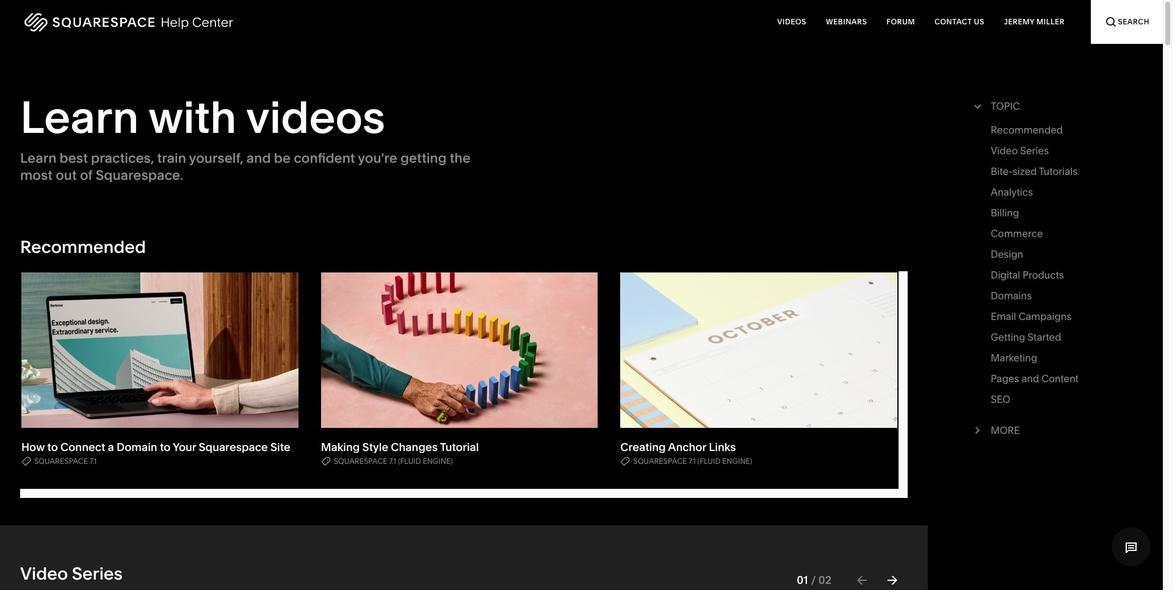 Task type: locate. For each thing, give the bounding box(es) containing it.
3 7.1 from the left
[[689, 457, 696, 467]]

more button
[[971, 416, 1122, 446]]

0 vertical spatial series
[[1020, 145, 1049, 157]]

squarespace.
[[96, 167, 183, 184]]

1 vertical spatial video
[[20, 564, 68, 585]]

getting started link
[[991, 329, 1061, 350]]

domains
[[991, 290, 1032, 302]]

creating
[[620, 441, 666, 455]]

1 horizontal spatial engine)
[[722, 457, 752, 467]]

tutorials
[[1039, 165, 1078, 178]]

contact us link
[[925, 0, 994, 44]]

pages and content link
[[991, 371, 1079, 391]]

and left be
[[247, 150, 271, 167]]

squarespace 7.1 (fluid engine) for anchor
[[633, 457, 752, 467]]

video
[[991, 145, 1018, 157], [20, 564, 68, 585]]

1 vertical spatial learn
[[20, 150, 56, 167]]

to up squarespace 7.1
[[47, 441, 58, 455]]

1 vertical spatial recommended
[[20, 237, 146, 258]]

changes
[[391, 441, 438, 455]]

learn
[[20, 90, 139, 144], [20, 150, 56, 167]]

to left your
[[160, 441, 170, 455]]

and down marketing link
[[1022, 373, 1039, 385]]

0 horizontal spatial and
[[247, 150, 271, 167]]

squarespace down style
[[334, 457, 387, 467]]

billing link
[[991, 205, 1019, 225]]

(fluid down links
[[698, 457, 721, 467]]

7.1 down connect
[[90, 457, 97, 467]]

learn up most
[[20, 150, 56, 167]]

1 vertical spatial and
[[1022, 373, 1039, 385]]

1 7.1 from the left
[[90, 457, 97, 467]]

1 (fluid from the left
[[398, 457, 421, 467]]

2 squarespace 7.1 (fluid engine) from the left
[[633, 457, 752, 467]]

engine)
[[423, 457, 453, 467], [722, 457, 752, 467]]

1 vertical spatial video series
[[20, 564, 123, 585]]

tutorial
[[440, 441, 479, 455]]

getting started
[[991, 331, 1061, 344]]

2 engine) from the left
[[722, 457, 752, 467]]

topic
[[991, 100, 1020, 112]]

1 horizontal spatial (fluid
[[698, 457, 721, 467]]

topic button
[[970, 91, 1122, 121]]

email campaigns link
[[991, 308, 1072, 329]]

video series
[[991, 145, 1049, 157], [20, 564, 123, 585]]

connect
[[60, 441, 105, 455]]

engine) down links
[[722, 457, 752, 467]]

squarespace left site
[[199, 441, 268, 455]]

squarespace for making style changes tutorial
[[334, 457, 387, 467]]

1 squarespace 7.1 (fluid engine) from the left
[[334, 457, 453, 467]]

7.1
[[90, 457, 97, 467], [389, 457, 396, 467], [689, 457, 696, 467]]

(fluid
[[398, 457, 421, 467], [698, 457, 721, 467]]

1 horizontal spatial squarespace 7.1 (fluid engine)
[[633, 457, 752, 467]]

2 (fluid from the left
[[698, 457, 721, 467]]

domains link
[[991, 288, 1032, 308]]

videos link
[[768, 0, 816, 44]]

started
[[1028, 331, 1061, 344]]

7.1 down making style changes tutorial
[[389, 457, 396, 467]]

pages and content
[[991, 373, 1079, 385]]

to
[[47, 441, 58, 455], [160, 441, 170, 455]]

1 horizontal spatial to
[[160, 441, 170, 455]]

recommended
[[991, 124, 1063, 136], [20, 237, 146, 258]]

1 vertical spatial series
[[72, 564, 123, 585]]

1 horizontal spatial and
[[1022, 373, 1039, 385]]

learn up best at the left top of page
[[20, 90, 139, 144]]

how
[[21, 441, 45, 455]]

0 vertical spatial video series
[[991, 145, 1049, 157]]

0 vertical spatial video
[[991, 145, 1018, 157]]

1 engine) from the left
[[423, 457, 453, 467]]

7.1 for links
[[689, 457, 696, 467]]

/
[[811, 574, 816, 588]]

learn with videos main content
[[0, 0, 1163, 591]]

email
[[991, 311, 1016, 323]]

squarespace 7.1 (fluid engine) down making style changes tutorial
[[334, 457, 453, 467]]

1 horizontal spatial series
[[1020, 145, 1049, 157]]

squarespace down creating
[[633, 457, 687, 467]]

squarespace down connect
[[34, 457, 88, 467]]

billing
[[991, 207, 1019, 219]]

jeremy miller link
[[994, 0, 1075, 44]]

0 horizontal spatial to
[[47, 441, 58, 455]]

practices,
[[91, 150, 154, 167]]

0 horizontal spatial squarespace 7.1 (fluid engine)
[[334, 457, 453, 467]]

1 to from the left
[[47, 441, 58, 455]]

7.1 down anchor
[[689, 457, 696, 467]]

engine) down the tutorial
[[423, 457, 453, 467]]

1 horizontal spatial 7.1
[[389, 457, 396, 467]]

squarespace for how to connect a domain to your squarespace site
[[34, 457, 88, 467]]

0 horizontal spatial 7.1
[[90, 457, 97, 467]]

miller
[[1037, 17, 1065, 26]]

and
[[247, 150, 271, 167], [1022, 373, 1039, 385]]

2 7.1 from the left
[[389, 457, 396, 467]]

the
[[450, 150, 471, 167]]

digital
[[991, 269, 1020, 281]]

yourself,
[[189, 150, 243, 167]]

0 vertical spatial learn
[[20, 90, 139, 144]]

links
[[709, 441, 736, 455]]

series
[[1020, 145, 1049, 157], [72, 564, 123, 585]]

getting
[[400, 150, 447, 167]]

(fluid down changes
[[398, 457, 421, 467]]

0 horizontal spatial (fluid
[[398, 457, 421, 467]]

sized
[[1013, 165, 1037, 178]]

0 horizontal spatial series
[[72, 564, 123, 585]]

7.1 for changes
[[389, 457, 396, 467]]

with
[[148, 90, 237, 144]]

and inside learn with videos learn best practices, train yourself, and be confident you're getting the most out of squarespace.
[[247, 150, 271, 167]]

train
[[157, 150, 186, 167]]

0 horizontal spatial engine)
[[423, 457, 453, 467]]

be
[[274, 150, 291, 167]]

bite-
[[991, 165, 1013, 178]]

0 vertical spatial and
[[247, 150, 271, 167]]

learn with videos learn best practices, train yourself, and be confident you're getting the most out of squarespace.
[[20, 90, 471, 184]]

anchor
[[668, 441, 706, 455]]

0 horizontal spatial video
[[20, 564, 68, 585]]

1 horizontal spatial video
[[991, 145, 1018, 157]]

design link
[[991, 246, 1023, 267]]

your
[[173, 441, 196, 455]]

squarespace 7.1 (fluid engine) down anchor
[[633, 457, 752, 467]]

forum link
[[877, 0, 925, 44]]

2 horizontal spatial 7.1
[[689, 457, 696, 467]]

0 vertical spatial recommended
[[991, 124, 1063, 136]]

01 / 02
[[797, 574, 831, 588]]

squarespace
[[199, 441, 268, 455], [34, 457, 88, 467], [334, 457, 387, 467], [633, 457, 687, 467]]



Task type: vqa. For each thing, say whether or not it's contained in the screenshot.
CONTACT US link
yes



Task type: describe. For each thing, give the bounding box(es) containing it.
and inside pages and content link
[[1022, 373, 1039, 385]]

(fluid for changes
[[398, 457, 421, 467]]

7.1 for connect
[[90, 457, 97, 467]]

style
[[362, 441, 388, 455]]

2 to from the left
[[160, 441, 170, 455]]

making
[[321, 441, 360, 455]]

seo
[[991, 394, 1011, 406]]

digital products link
[[991, 267, 1064, 288]]

making style changes tutorial
[[321, 441, 479, 455]]

topic link
[[991, 98, 1122, 115]]

engine) for links
[[722, 457, 752, 467]]

bite-sized tutorials link
[[991, 163, 1078, 184]]

commerce
[[991, 228, 1043, 240]]

recommended link
[[991, 121, 1063, 142]]

more
[[991, 425, 1020, 437]]

jeremy miller
[[1004, 17, 1065, 26]]

best
[[60, 150, 88, 167]]

02
[[819, 574, 831, 588]]

webinars
[[826, 17, 867, 26]]

most
[[20, 167, 53, 184]]

a
[[108, 441, 114, 455]]

jeremy
[[1004, 17, 1035, 26]]

content
[[1042, 373, 1079, 385]]

more link
[[991, 422, 1122, 440]]

marketing link
[[991, 350, 1037, 371]]

1 horizontal spatial recommended
[[991, 124, 1063, 136]]

contact us
[[935, 17, 984, 26]]

digital products
[[991, 269, 1064, 281]]

search
[[1118, 17, 1150, 26]]

commerce link
[[991, 225, 1043, 246]]

01
[[797, 574, 808, 588]]

creating anchor links
[[620, 441, 736, 455]]

seo link
[[991, 391, 1011, 412]]

2 learn from the top
[[20, 150, 56, 167]]

1 horizontal spatial video series
[[991, 145, 1049, 157]]

analytics
[[991, 186, 1033, 198]]

search button
[[1091, 0, 1163, 44]]

contact
[[935, 17, 972, 26]]

squarespace 7.1
[[34, 457, 97, 467]]

engine) for changes
[[423, 457, 453, 467]]

series inside video series link
[[1020, 145, 1049, 157]]

webinars link
[[816, 0, 877, 44]]

0 horizontal spatial video series
[[20, 564, 123, 585]]

bite-sized tutorials
[[991, 165, 1078, 178]]

of
[[80, 167, 93, 184]]

you're
[[358, 150, 397, 167]]

forum
[[887, 17, 915, 26]]

us
[[974, 17, 984, 26]]

email campaigns
[[991, 311, 1072, 323]]

out
[[56, 167, 77, 184]]

squarespace 7.1 (fluid engine) for style
[[334, 457, 453, 467]]

1 learn from the top
[[20, 90, 139, 144]]

0 horizontal spatial recommended
[[20, 237, 146, 258]]

domain
[[117, 441, 157, 455]]

analytics link
[[991, 184, 1033, 205]]

squarespace for creating anchor links
[[633, 457, 687, 467]]

(fluid for links
[[698, 457, 721, 467]]

videos
[[246, 90, 385, 144]]

getting
[[991, 331, 1025, 344]]

video series link
[[991, 142, 1049, 163]]

pages
[[991, 373, 1019, 385]]

how to connect a domain to your squarespace site
[[21, 441, 290, 455]]

site
[[270, 441, 290, 455]]

marketing
[[991, 352, 1037, 364]]

campaigns
[[1019, 311, 1072, 323]]

videos
[[777, 17, 806, 26]]

confident
[[294, 150, 355, 167]]

design
[[991, 248, 1023, 261]]

products
[[1023, 269, 1064, 281]]



